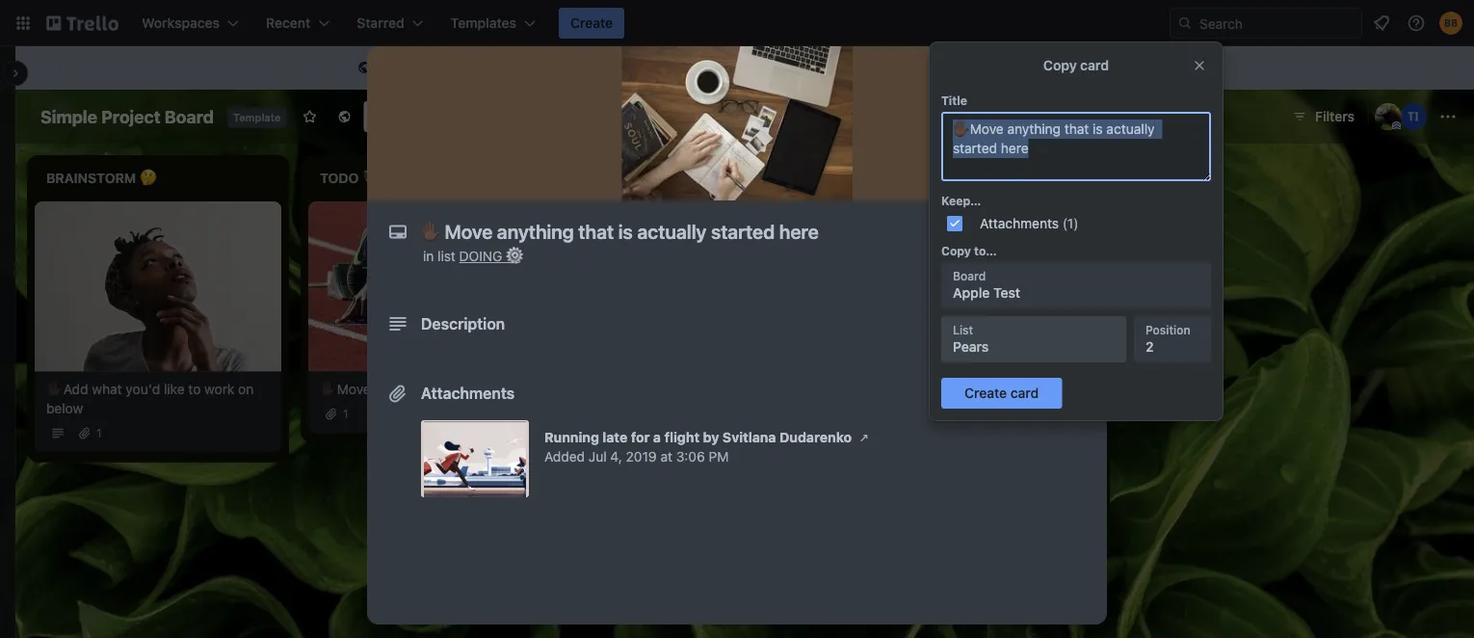 Task type: locate. For each thing, give the bounding box(es) containing it.
0 horizontal spatial move
[[337, 381, 371, 397]]

create for create board from template
[[769, 59, 812, 75]]

✋🏿 for ✋🏿 move anything from doing to done here
[[868, 381, 881, 397]]

create left board
[[769, 59, 812, 75]]

in
[[423, 248, 434, 264]]

0 vertical spatial on
[[602, 59, 617, 75]]

1 down what
[[96, 427, 102, 440]]

2 horizontal spatial 1
[[617, 427, 622, 440]]

flight
[[665, 429, 700, 445]]

⚙️
[[506, 248, 520, 264]]

to for ✋🏿 move anything from doing to done here
[[1050, 381, 1063, 397]]

to right doing
[[1050, 381, 1063, 397]]

sm image left this
[[355, 59, 374, 78]]

2019
[[626, 449, 657, 465]]

to…
[[975, 244, 997, 257]]

1 horizontal spatial template
[[889, 59, 946, 75]]

0 vertical spatial sm image
[[355, 59, 374, 78]]

1 horizontal spatial anything
[[922, 381, 976, 397]]

1 vertical spatial attachments
[[421, 384, 515, 402]]

1
[[343, 407, 349, 421], [96, 427, 102, 440], [617, 427, 622, 440]]

1 horizontal spatial move
[[885, 381, 918, 397]]

0 horizontal spatial from
[[856, 59, 886, 75]]

2 ✋🏿 from the left
[[320, 381, 334, 397]]

template up title
[[889, 59, 946, 75]]

create for create
[[571, 15, 613, 31]]

copy.
[[713, 59, 746, 75]]

star or unstar board image
[[302, 109, 317, 124]]

move
[[337, 381, 371, 397], [885, 381, 918, 397]]

create button
[[559, 8, 625, 39]]

for left anyone
[[532, 59, 550, 75]]

Board name text field
[[31, 101, 224, 132]]

2 horizontal spatial to
[[1050, 381, 1063, 397]]

0 horizontal spatial attachments
[[421, 384, 515, 402]]

create inside button
[[571, 15, 613, 31]]

3 ✋🏿 from the left
[[868, 381, 881, 397]]

a right is
[[422, 59, 429, 75]]

0 vertical spatial here
[[478, 381, 506, 397]]

for
[[532, 59, 550, 75], [631, 429, 650, 445]]

on for anyone
[[602, 59, 617, 75]]

sm image down done
[[855, 428, 874, 447]]

to inside the ✋🏿 add what you'd like to work on below
[[188, 381, 201, 397]]

attachments
[[980, 215, 1059, 231], [421, 384, 515, 402]]

0 vertical spatial for
[[532, 59, 550, 75]]

explore
[[973, 59, 1021, 75]]

1 horizontal spatial from
[[979, 381, 1008, 397]]

what
[[92, 381, 122, 397]]

anything inside ✋🏿 move anything from doing to done here
[[922, 381, 976, 397]]

anything
[[375, 381, 428, 397], [922, 381, 976, 397]]

anything down share
[[922, 381, 976, 397]]

0 vertical spatial copy
[[1044, 57, 1077, 73]]

0 horizontal spatial for
[[532, 59, 550, 75]]

anything inside ✋🏿 move anything 'ready' here link
[[375, 381, 428, 397]]

copy for copy card
[[1044, 57, 1077, 73]]

filters
[[1316, 108, 1355, 124]]

copy
[[1044, 57, 1077, 73], [942, 244, 972, 257], [961, 316, 994, 332]]

on right the 'work' on the bottom of the page
[[238, 381, 254, 397]]

list
[[438, 248, 456, 264]]

1 horizontal spatial board
[[953, 269, 986, 282]]

template
[[474, 59, 529, 75], [889, 59, 946, 75]]

description
[[421, 315, 505, 333]]

1 horizontal spatial create
[[769, 59, 812, 75]]

1 up "4,"
[[617, 427, 622, 440]]

0 horizontal spatial board
[[165, 106, 214, 127]]

1 horizontal spatial attachments
[[980, 215, 1059, 231]]

apple
[[953, 285, 990, 301]]

1 vertical spatial create
[[769, 59, 812, 75]]

actions
[[930, 288, 973, 302]]

0 vertical spatial board
[[165, 106, 214, 127]]

2 vertical spatial copy
[[961, 316, 994, 332]]

work
[[205, 381, 235, 397]]

switch to… image
[[13, 13, 33, 33]]

bob builder (bobbuilder40) image
[[1440, 12, 1463, 35]]

from
[[856, 59, 886, 75], [979, 381, 1008, 397]]

for up 2019
[[631, 429, 650, 445]]

0 horizontal spatial to
[[188, 381, 201, 397]]

to
[[697, 59, 709, 75], [188, 381, 201, 397], [1050, 381, 1063, 397]]

0 horizontal spatial a
[[422, 59, 429, 75]]

copy card
[[1044, 57, 1110, 73]]

3:06
[[676, 449, 705, 465]]

2 move from the left
[[885, 381, 918, 397]]

sm image
[[355, 59, 374, 78], [855, 428, 874, 447]]

test
[[994, 285, 1021, 301]]

project
[[101, 106, 161, 127]]

to for ✋🏿 add what you'd like to work on below
[[188, 381, 201, 397]]

from right board
[[856, 59, 886, 75]]

template
[[233, 111, 281, 124]]

a up at
[[654, 429, 661, 445]]

on
[[602, 59, 617, 75], [238, 381, 254, 397]]

internet
[[645, 59, 693, 75]]

1 vertical spatial on
[[238, 381, 254, 397]]

dudarenko
[[780, 429, 852, 445]]

1 ✋🏿 from the left
[[46, 381, 60, 397]]

here right 'ready'
[[478, 381, 506, 397]]

here
[[478, 381, 506, 397], [902, 400, 930, 416]]

1 horizontal spatial here
[[902, 400, 930, 416]]

1 horizontal spatial for
[[631, 429, 650, 445]]

0 horizontal spatial anything
[[375, 381, 428, 397]]

0 notifications image
[[1371, 12, 1394, 35]]

from inside ✋🏿 move anything from doing to done here
[[979, 381, 1008, 397]]

attachments up to…
[[980, 215, 1059, 231]]

✋🏿 inside the ✋🏿 add what you'd like to work on below
[[46, 381, 60, 397]]

jul
[[589, 449, 607, 465]]

✋🏿 add what you'd like to work on below
[[46, 381, 254, 416]]

0 vertical spatial create
[[571, 15, 613, 31]]

to left copy.
[[697, 59, 709, 75]]

2 anything from the left
[[922, 381, 976, 397]]

board right the 'project'
[[165, 106, 214, 127]]

✋🏿 move anything 'ready' here
[[320, 381, 506, 397]]

like
[[164, 381, 185, 397]]

on inside the ✋🏿 add what you'd like to work on below
[[238, 381, 254, 397]]

0 horizontal spatial here
[[478, 381, 506, 397]]

1 horizontal spatial on
[[602, 59, 617, 75]]

1 horizontal spatial a
[[654, 429, 661, 445]]

done
[[868, 400, 899, 416]]

2 horizontal spatial ✋🏿
[[868, 381, 881, 397]]

on for work
[[238, 381, 254, 397]]

added
[[545, 449, 585, 465]]

0 vertical spatial attachments
[[980, 215, 1059, 231]]

simple project board
[[40, 106, 214, 127]]

1 move from the left
[[337, 381, 371, 397]]

pm
[[709, 449, 729, 465]]

1 vertical spatial a
[[654, 429, 661, 445]]

create
[[571, 15, 613, 31], [769, 59, 812, 75]]

1 vertical spatial sm image
[[855, 428, 874, 447]]

1 vertical spatial from
[[979, 381, 1008, 397]]

board up apple
[[953, 269, 986, 282]]

public
[[433, 59, 470, 75]]

here right done
[[902, 400, 930, 416]]

move inside ✋🏿 move anything from doing to done here
[[885, 381, 918, 397]]

here inside ✋🏿 move anything from doing to done here
[[902, 400, 930, 416]]

✋🏿 inside ✋🏿 move anything from doing to done here
[[868, 381, 881, 397]]

primary element
[[0, 0, 1475, 46]]

1 anything from the left
[[375, 381, 428, 397]]

to right like
[[188, 381, 201, 397]]

Search field
[[1193, 9, 1362, 38]]

search image
[[1178, 15, 1193, 31]]

create up anyone
[[571, 15, 613, 31]]

1 horizontal spatial ✋🏿
[[320, 381, 334, 397]]

share button
[[930, 347, 1092, 378]]

None text field
[[412, 214, 1048, 249]]

a
[[422, 59, 429, 75], [654, 429, 661, 445]]

1 vertical spatial for
[[631, 429, 650, 445]]

filters button
[[1287, 101, 1361, 132]]

board
[[165, 106, 214, 127], [953, 269, 986, 282]]

template right public
[[474, 59, 529, 75]]

✋🏿 move anything from doing to done here link
[[868, 379, 1091, 418]]

✋🏿
[[46, 381, 60, 397], [320, 381, 334, 397], [868, 381, 881, 397]]

this
[[378, 59, 404, 75]]

0 horizontal spatial on
[[238, 381, 254, 397]]

attachments down description
[[421, 384, 515, 402]]

0 horizontal spatial create
[[571, 15, 613, 31]]

4,
[[611, 449, 623, 465]]

attachments inside keep… attachments (1)
[[980, 215, 1059, 231]]

create board from template link
[[758, 52, 957, 83]]

1 vertical spatial here
[[902, 400, 930, 416]]

doing ⚙️ link
[[459, 248, 520, 264]]

on left the
[[602, 59, 617, 75]]

None submit
[[942, 378, 1063, 409]]

to inside ✋🏿 move anything from doing to done here
[[1050, 381, 1063, 397]]

0 horizontal spatial ✋🏿
[[46, 381, 60, 397]]

1 vertical spatial board
[[953, 269, 986, 282]]

1 vertical spatial copy
[[942, 244, 972, 257]]

open information menu image
[[1407, 13, 1427, 33]]

late
[[603, 429, 628, 445]]

anything left 'ready'
[[375, 381, 428, 397]]

1 down ✋🏿 move anything 'ready' here
[[343, 407, 349, 421]]

2 template from the left
[[889, 59, 946, 75]]

0 horizontal spatial template
[[474, 59, 529, 75]]

from down share
[[979, 381, 1008, 397]]



Task type: vqa. For each thing, say whether or not it's contained in the screenshot.
to
yes



Task type: describe. For each thing, give the bounding box(es) containing it.
in list doing ⚙️
[[423, 248, 520, 264]]

1 template from the left
[[474, 59, 529, 75]]

this is a public template for anyone on the internet to copy.
[[378, 59, 746, 75]]

dmugisha (dmugisha) image
[[1376, 103, 1403, 130]]

templates
[[1060, 59, 1124, 75]]

at
[[661, 449, 673, 465]]

below
[[46, 400, 83, 416]]

list pears
[[953, 323, 989, 355]]

trello inspiration (inspiringtaco) image
[[1401, 103, 1428, 130]]

✋🏿 move anything 'ready' here link
[[320, 379, 544, 399]]

keep…
[[942, 194, 982, 207]]

title
[[942, 94, 968, 107]]

simple
[[40, 106, 97, 127]]

move for ✋🏿 move anything 'ready' here
[[337, 381, 371, 397]]

1 horizontal spatial sm image
[[855, 428, 874, 447]]

the
[[621, 59, 641, 75]]

anything for 'ready'
[[375, 381, 428, 397]]

✋🏿 add what you'd like to work on below link
[[46, 379, 270, 418]]

pears
[[953, 339, 989, 355]]

is
[[408, 59, 418, 75]]

position 2
[[1146, 323, 1191, 355]]

move for ✋🏿 move anything from doing to done here
[[885, 381, 918, 397]]

copy for copy to…
[[942, 244, 972, 257]]

board inside "text box"
[[165, 106, 214, 127]]

'ready'
[[432, 381, 474, 397]]

by
[[703, 429, 720, 445]]

explore more templates
[[973, 59, 1124, 75]]

✋🏿 for ✋🏿 add what you'd like to work on below
[[46, 381, 60, 397]]

public image
[[337, 109, 352, 124]]

(1)
[[1063, 215, 1079, 231]]

✋🏿 for ✋🏿 move anything 'ready' here
[[320, 381, 334, 397]]

position
[[1146, 323, 1191, 336]]

0 horizontal spatial sm image
[[355, 59, 374, 78]]

0 horizontal spatial 1
[[96, 427, 102, 440]]

running late for a flight by svitlana dudarenko
[[545, 429, 852, 445]]

0 vertical spatial a
[[422, 59, 429, 75]]

list
[[953, 323, 974, 336]]

board apple test
[[953, 269, 1021, 301]]

anything for from
[[922, 381, 976, 397]]

added jul 4, 2019 at 3:06 pm
[[545, 449, 729, 465]]

keep… attachments (1)
[[942, 194, 1079, 231]]

sm image
[[936, 314, 955, 334]]

add
[[63, 381, 88, 397]]

doing
[[1012, 381, 1047, 397]]

running
[[545, 429, 599, 445]]

svitlana
[[723, 429, 777, 445]]

you'd
[[126, 381, 160, 397]]

board
[[815, 59, 852, 75]]

0 vertical spatial from
[[856, 59, 886, 75]]

card
[[1081, 57, 1110, 73]]

share
[[961, 354, 998, 370]]

copy link
[[930, 308, 1092, 339]]

explore more templates link
[[961, 52, 1135, 83]]

template inside create board from template link
[[889, 59, 946, 75]]

create board from template
[[769, 59, 946, 75]]

✋🏿 Move anything that is actually started here text field
[[942, 112, 1212, 181]]

copy to…
[[942, 244, 997, 257]]

doing
[[459, 248, 503, 264]]

show menu image
[[1439, 107, 1459, 126]]

1 horizontal spatial to
[[697, 59, 709, 75]]

2
[[1146, 339, 1154, 355]]

more
[[1024, 59, 1057, 75]]

✋🏿 move anything from doing to done here
[[868, 381, 1063, 416]]

anyone
[[553, 59, 598, 75]]

board inside board apple test
[[953, 269, 986, 282]]

1 horizontal spatial 1
[[343, 407, 349, 421]]



